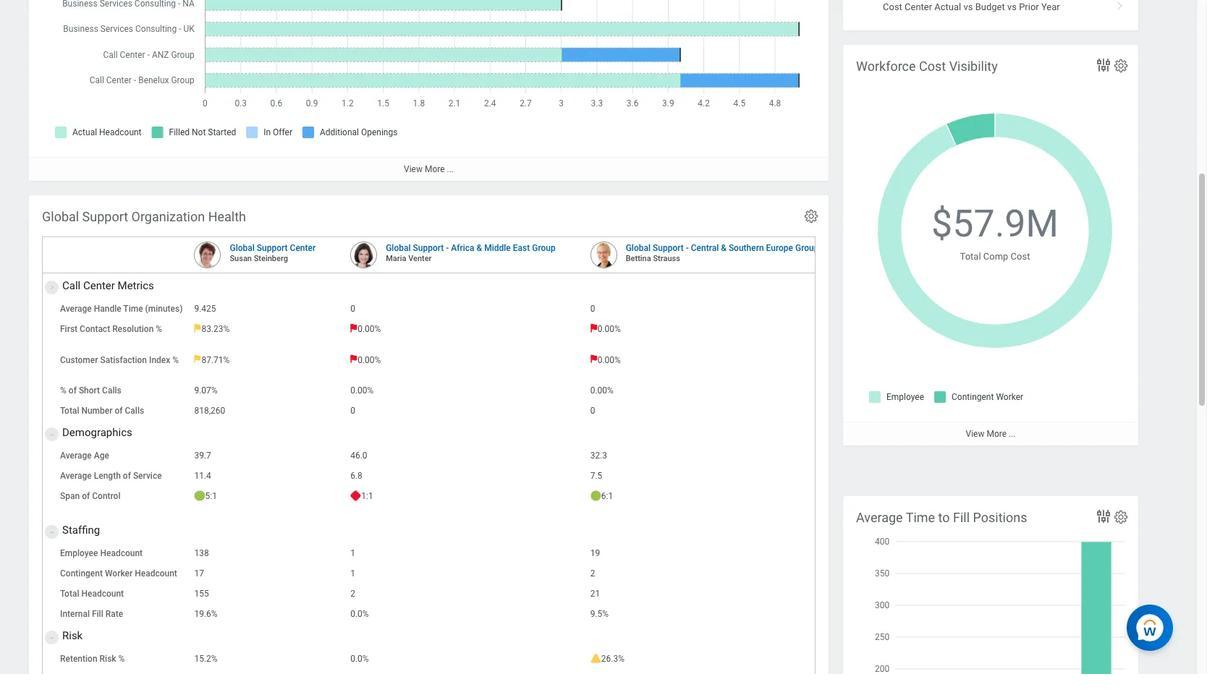 Task type: describe. For each thing, give the bounding box(es) containing it.
employee
[[60, 549, 98, 559]]

cost inside "link"
[[884, 1, 903, 12]]

of right the span
[[82, 492, 90, 502]]

susan
[[230, 254, 252, 264]]

39.7
[[194, 451, 211, 461]]

first
[[60, 325, 78, 335]]

workforce cost visibility element
[[844, 45, 1139, 446]]

cost inside "$57.9m total comp cost"
[[1011, 251, 1031, 262]]

africa
[[451, 243, 475, 254]]

retention
[[60, 655, 97, 665]]

index
[[149, 355, 170, 365]]

to
[[939, 511, 951, 526]]

average for average time to fill positions
[[857, 511, 904, 526]]

metrics
[[118, 280, 154, 293]]

% right retention
[[118, 655, 125, 665]]

total inside "$57.9m total comp cost"
[[961, 251, 982, 262]]

satisfaction
[[100, 355, 147, 365]]

818,260
[[194, 406, 225, 416]]

maria
[[386, 254, 407, 264]]

average for average length of service
[[60, 472, 92, 482]]

global support - africa & middle east group maria venter
[[386, 243, 556, 264]]

26.3%
[[602, 655, 625, 665]]

1 for 17
[[351, 569, 356, 579]]

11.4
[[194, 472, 211, 482]]

(minutes)
[[145, 304, 183, 314]]

% of short calls
[[60, 386, 121, 396]]

staffing
[[62, 524, 100, 537]]

support for global support organization health
[[82, 209, 128, 224]]

view more ... for left view more ... link
[[404, 164, 454, 175]]

center for metrics
[[83, 280, 115, 293]]

0 vertical spatial 2
[[591, 569, 596, 579]]

total for 0
[[60, 406, 79, 416]]

of left the short in the left bottom of the page
[[69, 386, 77, 396]]

support for global support center
[[257, 243, 288, 254]]

total headcount
[[60, 590, 124, 600]]

employee headcount
[[60, 549, 143, 559]]

customer
[[60, 355, 98, 365]]

resolution
[[112, 325, 154, 335]]

short
[[79, 386, 100, 396]]

global support center link
[[230, 241, 316, 254]]

17
[[194, 569, 204, 579]]

0 horizontal spatial view more ... link
[[29, 157, 829, 181]]

fill inside global support organization health element
[[92, 610, 103, 620]]

susan steinberg
[[230, 254, 288, 264]]

9.425
[[194, 304, 216, 314]]

chevron right image
[[1112, 0, 1130, 11]]

$57.9m button
[[932, 199, 1062, 250]]

0.0% for 15.2%
[[351, 655, 369, 665]]

view for view more ... link to the bottom
[[966, 430, 985, 440]]

customer satisfaction index %
[[60, 355, 179, 365]]

2 vs from the left
[[1008, 1, 1017, 12]]

1 for 138
[[351, 549, 356, 559]]

worker
[[105, 569, 133, 579]]

average time to fill positions
[[857, 511, 1028, 526]]

global for global support - africa & middle east group maria venter
[[386, 243, 411, 254]]

span
[[60, 492, 80, 502]]

support for global support - central & southern europe group bettina strauss
[[653, 243, 684, 254]]

global support organization health
[[42, 209, 246, 224]]

first contact resolution %
[[60, 325, 162, 335]]

rate
[[106, 610, 123, 620]]

middle
[[485, 243, 511, 254]]

actual
[[935, 1, 962, 12]]

service
[[133, 472, 162, 482]]

length
[[94, 472, 121, 482]]

5:1
[[205, 492, 217, 502]]

central
[[691, 243, 719, 254]]

of right "number"
[[115, 406, 123, 416]]

support for global support - africa & middle east group maria venter
[[413, 243, 444, 254]]

steinberg
[[254, 254, 288, 264]]

group for global support - africa & middle east group
[[532, 243, 556, 254]]

contact
[[80, 325, 110, 335]]

global for global support - central & southern europe group bettina strauss
[[626, 243, 651, 254]]

1 vs from the left
[[964, 1, 974, 12]]

year
[[1042, 1, 1061, 12]]

europe
[[767, 243, 794, 254]]

collapse image for risk
[[46, 630, 54, 648]]

global support - central & southern europe group link
[[626, 241, 819, 254]]

32.3
[[591, 451, 608, 461]]

retention risk %
[[60, 655, 125, 665]]

138
[[194, 549, 209, 559]]

cost center actual vs budget vs prior year
[[884, 1, 1061, 12]]

average for average handle time (minutes)
[[60, 304, 92, 314]]

health
[[208, 209, 246, 224]]

comp
[[984, 251, 1009, 262]]

87.71%
[[202, 355, 230, 365]]

9.07%
[[194, 386, 218, 396]]

prior
[[1020, 1, 1040, 12]]

calls for total number of calls
[[125, 406, 144, 416]]

calls for % of short calls
[[102, 386, 121, 396]]

call center metrics
[[62, 280, 154, 293]]

$57.9m total comp cost
[[932, 202, 1059, 262]]

19
[[591, 549, 600, 559]]

handle
[[94, 304, 121, 314]]

configure average time to fill positions image
[[1114, 510, 1130, 526]]

more for left view more ... link
[[425, 164, 445, 175]]

workforce cost visibility
[[857, 59, 998, 74]]

1 vertical spatial view more ... link
[[844, 422, 1139, 446]]

headcount plan to pipeline element
[[29, 0, 829, 181]]

9.5%
[[591, 610, 609, 620]]

global for global support center
[[230, 243, 255, 254]]

19.6%
[[194, 610, 218, 620]]

0.0% for 19.6%
[[351, 610, 369, 620]]

1:1
[[362, 492, 373, 502]]

headcount for total headcount
[[81, 590, 124, 600]]

demographics
[[62, 427, 132, 440]]

strauss
[[654, 254, 681, 264]]

% left the short in the left bottom of the page
[[60, 386, 66, 396]]



Task type: vqa. For each thing, say whether or not it's contained in the screenshot.


Task type: locate. For each thing, give the bounding box(es) containing it.
view for left view more ... link
[[404, 164, 423, 175]]

0.0%
[[351, 610, 369, 620], [351, 655, 369, 665]]

1 1 from the top
[[351, 549, 356, 559]]

0 vertical spatial 1
[[351, 549, 356, 559]]

time up resolution
[[123, 304, 143, 314]]

0 horizontal spatial 2
[[351, 590, 356, 600]]

global inside global support - africa & middle east group maria venter
[[386, 243, 411, 254]]

vs
[[964, 1, 974, 12], [1008, 1, 1017, 12]]

center for actual
[[905, 1, 933, 12]]

0 horizontal spatial center
[[83, 280, 115, 293]]

east
[[513, 243, 530, 254]]

global up maria
[[386, 243, 411, 254]]

configure workforce cost visibility image
[[1114, 58, 1130, 74]]

collapse image for demographics
[[46, 427, 54, 444]]

0.00%
[[358, 325, 381, 335], [598, 325, 621, 335], [358, 355, 381, 365], [598, 355, 621, 365], [351, 386, 374, 396], [591, 386, 614, 396]]

2 vertical spatial headcount
[[81, 590, 124, 600]]

- for central
[[686, 243, 689, 254]]

group
[[532, 243, 556, 254], [796, 243, 819, 254]]

0 horizontal spatial risk
[[62, 630, 83, 643]]

group right europe
[[796, 243, 819, 254]]

vs right actual
[[964, 1, 974, 12]]

2 & from the left
[[721, 243, 727, 254]]

of right length
[[123, 472, 131, 482]]

global support - central & southern europe group bettina strauss
[[626, 243, 819, 264]]

1 vertical spatial risk
[[100, 655, 116, 665]]

3 collapse image from the top
[[46, 630, 54, 648]]

calls
[[102, 386, 121, 396], [125, 406, 144, 416]]

support up steinberg at the left of page
[[257, 243, 288, 254]]

...
[[447, 164, 454, 175], [1010, 430, 1016, 440]]

contingent worker headcount
[[60, 569, 177, 579]]

21
[[591, 590, 600, 600]]

0 vertical spatial risk
[[62, 630, 83, 643]]

average handle time (minutes)
[[60, 304, 183, 314]]

risk down internal
[[62, 630, 83, 643]]

2 vertical spatial total
[[60, 590, 79, 600]]

1 vertical spatial fill
[[92, 610, 103, 620]]

view more ...
[[404, 164, 454, 175], [966, 430, 1016, 440]]

1 horizontal spatial risk
[[100, 655, 116, 665]]

average for average age
[[60, 451, 92, 461]]

1 collapse image from the top
[[46, 427, 54, 444]]

... inside headcount plan to pipeline element
[[447, 164, 454, 175]]

view inside headcount plan to pipeline element
[[404, 164, 423, 175]]

global
[[42, 209, 79, 224], [230, 243, 255, 254], [386, 243, 411, 254], [626, 243, 651, 254]]

collapse image for staffing
[[46, 524, 54, 542]]

average left to
[[857, 511, 904, 526]]

support inside global support - central & southern europe group bettina strauss
[[653, 243, 684, 254]]

global up "call"
[[42, 209, 79, 224]]

& for africa
[[477, 243, 482, 254]]

cost left actual
[[884, 1, 903, 12]]

0 horizontal spatial group
[[532, 243, 556, 254]]

0 vertical spatial cost
[[884, 1, 903, 12]]

calls right "number"
[[125, 406, 144, 416]]

0 vertical spatial view
[[404, 164, 423, 175]]

1 - from the left
[[446, 243, 449, 254]]

support
[[82, 209, 128, 224], [257, 243, 288, 254], [413, 243, 444, 254], [653, 243, 684, 254]]

view more ... link
[[29, 157, 829, 181], [844, 422, 1139, 446]]

... inside the workforce cost visibility element
[[1010, 430, 1016, 440]]

$57.9m
[[932, 202, 1059, 246]]

2 collapse image from the top
[[46, 524, 54, 542]]

venter
[[409, 254, 432, 264]]

configure and view chart data image
[[1096, 56, 1113, 74], [1096, 508, 1113, 526]]

0 vertical spatial configure and view chart data image
[[1096, 56, 1113, 74]]

group inside global support - africa & middle east group maria venter
[[532, 243, 556, 254]]

2
[[591, 569, 596, 579], [351, 590, 356, 600]]

cost
[[884, 1, 903, 12], [920, 59, 947, 74], [1011, 251, 1031, 262]]

1 horizontal spatial vs
[[1008, 1, 1017, 12]]

headcount up internal fill rate
[[81, 590, 124, 600]]

1 vertical spatial configure and view chart data image
[[1096, 508, 1113, 526]]

1 group from the left
[[532, 243, 556, 254]]

total
[[961, 251, 982, 262], [60, 406, 79, 416], [60, 590, 79, 600]]

1 horizontal spatial time
[[906, 511, 936, 526]]

1 vertical spatial view
[[966, 430, 985, 440]]

0 vertical spatial headcount
[[100, 549, 143, 559]]

0 horizontal spatial view
[[404, 164, 423, 175]]

& right central
[[721, 243, 727, 254]]

number
[[81, 406, 113, 416]]

0 vertical spatial ...
[[447, 164, 454, 175]]

workforce
[[857, 59, 917, 74]]

internal fill rate
[[60, 610, 123, 620]]

configure and view chart data image for average time to fill positions
[[1096, 508, 1113, 526]]

1 vertical spatial collapse image
[[46, 524, 54, 542]]

average up first
[[60, 304, 92, 314]]

2 horizontal spatial cost
[[1011, 251, 1031, 262]]

2 horizontal spatial center
[[905, 1, 933, 12]]

2 configure and view chart data image from the top
[[1096, 508, 1113, 526]]

headcount
[[100, 549, 143, 559], [135, 569, 177, 579], [81, 590, 124, 600]]

configure and view chart data image for workforce cost visibility
[[1096, 56, 1113, 74]]

more inside the workforce cost visibility element
[[987, 430, 1007, 440]]

support inside global support - africa & middle east group maria venter
[[413, 243, 444, 254]]

contingent
[[60, 569, 103, 579]]

internal
[[60, 610, 90, 620]]

group right east
[[532, 243, 556, 254]]

risk right retention
[[100, 655, 116, 665]]

1 horizontal spatial calls
[[125, 406, 144, 416]]

0 vertical spatial fill
[[954, 511, 970, 526]]

1 vertical spatial 2
[[351, 590, 356, 600]]

configure and view chart data image left the configure average time to fill positions "image"
[[1096, 508, 1113, 526]]

organization
[[131, 209, 205, 224]]

global support center
[[230, 243, 316, 254]]

view inside the workforce cost visibility element
[[966, 430, 985, 440]]

1 vertical spatial center
[[290, 243, 316, 254]]

0 horizontal spatial time
[[123, 304, 143, 314]]

headcount up worker
[[100, 549, 143, 559]]

1 vertical spatial view more ...
[[966, 430, 1016, 440]]

positions
[[974, 511, 1028, 526]]

average time to fill positions element
[[844, 497, 1139, 675]]

view more ... inside headcount plan to pipeline element
[[404, 164, 454, 175]]

1 vertical spatial calls
[[125, 406, 144, 416]]

total for 21
[[60, 590, 79, 600]]

1 horizontal spatial center
[[290, 243, 316, 254]]

headcount right worker
[[135, 569, 177, 579]]

- left central
[[686, 243, 689, 254]]

0 horizontal spatial more
[[425, 164, 445, 175]]

0 vertical spatial total
[[961, 251, 982, 262]]

global up bettina
[[626, 243, 651, 254]]

0 vertical spatial time
[[123, 304, 143, 314]]

15.2%
[[194, 655, 218, 665]]

1 horizontal spatial more
[[987, 430, 1007, 440]]

span of control
[[60, 492, 121, 502]]

center inside "link"
[[905, 1, 933, 12]]

1 horizontal spatial group
[[796, 243, 819, 254]]

total left "number"
[[60, 406, 79, 416]]

visibility
[[950, 59, 998, 74]]

fill right to
[[954, 511, 970, 526]]

more inside headcount plan to pipeline element
[[425, 164, 445, 175]]

- left africa
[[446, 243, 449, 254]]

% right index
[[173, 355, 179, 365]]

- inside global support - central & southern europe group bettina strauss
[[686, 243, 689, 254]]

global support - africa & middle east group link
[[386, 241, 556, 254]]

0 vertical spatial view more ... link
[[29, 157, 829, 181]]

1 vertical spatial more
[[987, 430, 1007, 440]]

global support organization health element
[[29, 196, 1208, 675]]

group for global support - central & southern europe group
[[796, 243, 819, 254]]

1 horizontal spatial &
[[721, 243, 727, 254]]

average length of service
[[60, 472, 162, 482]]

0 horizontal spatial ...
[[447, 164, 454, 175]]

0 vertical spatial more
[[425, 164, 445, 175]]

0 vertical spatial center
[[905, 1, 933, 12]]

6:1
[[602, 492, 614, 502]]

time left to
[[906, 511, 936, 526]]

1
[[351, 549, 356, 559], [351, 569, 356, 579]]

0 vertical spatial calls
[[102, 386, 121, 396]]

configure and view chart data image left configure workforce cost visibility icon
[[1096, 56, 1113, 74]]

1 vertical spatial headcount
[[135, 569, 177, 579]]

global inside global support - central & southern europe group bettina strauss
[[626, 243, 651, 254]]

view more ... inside the workforce cost visibility element
[[966, 430, 1016, 440]]

1 horizontal spatial ...
[[1010, 430, 1016, 440]]

& for central
[[721, 243, 727, 254]]

expand image
[[43, 285, 61, 294]]

& inside global support - central & southern europe group bettina strauss
[[721, 243, 727, 254]]

average age
[[60, 451, 109, 461]]

view
[[404, 164, 423, 175], [966, 430, 985, 440]]

2 vertical spatial collapse image
[[46, 630, 54, 648]]

support up strauss
[[653, 243, 684, 254]]

1 horizontal spatial view more ... link
[[844, 422, 1139, 446]]

1 horizontal spatial cost
[[920, 59, 947, 74]]

6.8
[[351, 472, 363, 482]]

call
[[62, 280, 81, 293]]

cost center actual vs budget vs prior year link
[[844, 0, 1139, 22]]

average left age
[[60, 451, 92, 461]]

& inside global support - africa & middle east group maria venter
[[477, 243, 482, 254]]

more for view more ... link to the bottom
[[987, 430, 1007, 440]]

%
[[156, 325, 162, 335], [173, 355, 179, 365], [60, 386, 66, 396], [118, 655, 125, 665]]

83.23%
[[202, 325, 230, 335]]

of
[[69, 386, 77, 396], [115, 406, 123, 416], [123, 472, 131, 482], [82, 492, 90, 502]]

average up the span
[[60, 472, 92, 482]]

global up susan
[[230, 243, 255, 254]]

1 vertical spatial 0.0%
[[351, 655, 369, 665]]

cost right "comp"
[[1011, 251, 1031, 262]]

1 vertical spatial cost
[[920, 59, 947, 74]]

0 vertical spatial view more ...
[[404, 164, 454, 175]]

2 - from the left
[[686, 243, 689, 254]]

collapse image
[[46, 427, 54, 444], [46, 524, 54, 542], [46, 630, 54, 648]]

0 horizontal spatial view more ...
[[404, 164, 454, 175]]

0 horizontal spatial calls
[[102, 386, 121, 396]]

age
[[94, 451, 109, 461]]

2 vertical spatial center
[[83, 280, 115, 293]]

0
[[351, 304, 356, 314], [591, 304, 596, 314], [351, 406, 356, 416], [591, 406, 596, 416]]

1 vertical spatial time
[[906, 511, 936, 526]]

0 horizontal spatial fill
[[92, 610, 103, 620]]

1 horizontal spatial view more ...
[[966, 430, 1016, 440]]

-
[[446, 243, 449, 254], [686, 243, 689, 254]]

0 horizontal spatial -
[[446, 243, 449, 254]]

1 0.0% from the top
[[351, 610, 369, 620]]

0 horizontal spatial vs
[[964, 1, 974, 12]]

total up internal
[[60, 590, 79, 600]]

configure and view chart data image inside "average time to fill positions" element
[[1096, 508, 1113, 526]]

1 horizontal spatial view
[[966, 430, 985, 440]]

0 vertical spatial collapse image
[[46, 427, 54, 444]]

46.0
[[351, 451, 368, 461]]

0 vertical spatial 0.0%
[[351, 610, 369, 620]]

1 horizontal spatial -
[[686, 243, 689, 254]]

configure global support organization health image
[[804, 209, 820, 224]]

support left organization
[[82, 209, 128, 224]]

southern
[[729, 243, 764, 254]]

0 horizontal spatial &
[[477, 243, 482, 254]]

1 horizontal spatial 2
[[591, 569, 596, 579]]

7.5
[[591, 472, 603, 482]]

fill left rate
[[92, 610, 103, 620]]

2 group from the left
[[796, 243, 819, 254]]

1 horizontal spatial fill
[[954, 511, 970, 526]]

2 0.0% from the top
[[351, 655, 369, 665]]

- for africa
[[446, 243, 449, 254]]

1 & from the left
[[477, 243, 482, 254]]

time inside global support organization health element
[[123, 304, 143, 314]]

% down (minutes)
[[156, 325, 162, 335]]

headcount for employee headcount
[[100, 549, 143, 559]]

calls right the short in the left bottom of the page
[[102, 386, 121, 396]]

1 vertical spatial ...
[[1010, 430, 1016, 440]]

total number of calls
[[60, 406, 144, 416]]

& right africa
[[477, 243, 482, 254]]

total left "comp"
[[961, 251, 982, 262]]

budget
[[976, 1, 1006, 12]]

view more ... for view more ... link to the bottom
[[966, 430, 1016, 440]]

cost left visibility
[[920, 59, 947, 74]]

2 1 from the top
[[351, 569, 356, 579]]

155
[[194, 590, 209, 600]]

group inside global support - central & southern europe group bettina strauss
[[796, 243, 819, 254]]

- inside global support - africa & middle east group maria venter
[[446, 243, 449, 254]]

2 vertical spatial cost
[[1011, 251, 1031, 262]]

1 vertical spatial 1
[[351, 569, 356, 579]]

vs left prior
[[1008, 1, 1017, 12]]

control
[[92, 492, 121, 502]]

1 vertical spatial total
[[60, 406, 79, 416]]

global for global support organization health
[[42, 209, 79, 224]]

0 horizontal spatial cost
[[884, 1, 903, 12]]

bettina
[[626, 254, 652, 264]]

average
[[60, 304, 92, 314], [60, 451, 92, 461], [60, 472, 92, 482], [857, 511, 904, 526]]

support up venter
[[413, 243, 444, 254]]

1 configure and view chart data image from the top
[[1096, 56, 1113, 74]]



